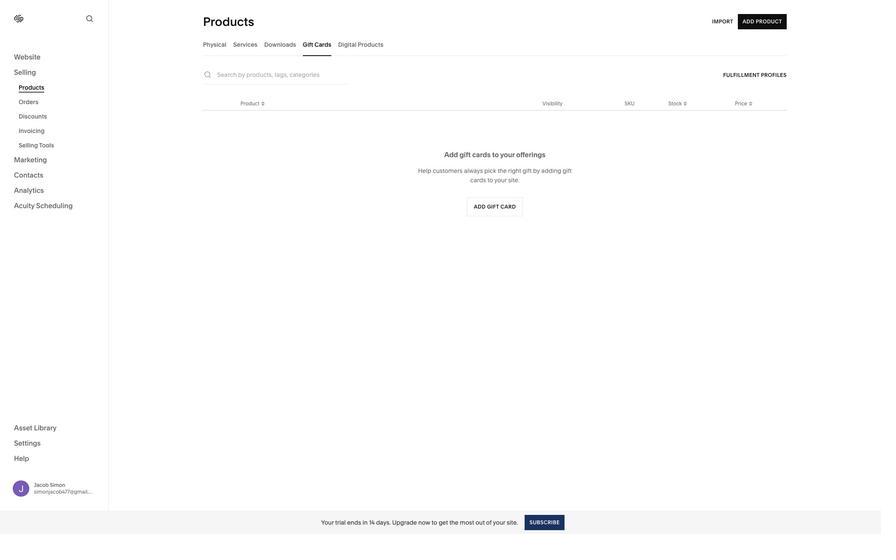 Task type: locate. For each thing, give the bounding box(es) containing it.
your inside help customers always pick the right gift by adding gift cards to your site.
[[495, 176, 507, 184]]

fulfillment profiles
[[724, 72, 787, 78]]

selling up marketing
[[19, 142, 38, 149]]

invoicing
[[19, 127, 45, 135]]

to up pick
[[492, 150, 499, 159]]

your
[[321, 519, 334, 526]]

the right pick
[[498, 167, 507, 175]]

1 vertical spatial product
[[241, 100, 260, 106]]

0 vertical spatial product
[[756, 18, 783, 25]]

add up customers
[[445, 150, 458, 159]]

add for add product
[[743, 18, 755, 25]]

settings link
[[14, 438, 94, 449]]

site.
[[508, 176, 520, 184], [507, 519, 518, 526]]

services button
[[233, 33, 258, 56]]

add gift card
[[474, 204, 516, 210]]

site. right of
[[507, 519, 518, 526]]

selling for selling
[[14, 68, 36, 77]]

jacob
[[34, 482, 49, 488]]

product
[[756, 18, 783, 25], [241, 100, 260, 106]]

help left customers
[[418, 167, 432, 175]]

tab list containing physical
[[203, 33, 787, 56]]

the
[[498, 167, 507, 175], [450, 519, 459, 526]]

1 vertical spatial your
[[495, 176, 507, 184]]

gift up always
[[460, 150, 471, 159]]

products up orders
[[19, 84, 44, 91]]

0 vertical spatial help
[[418, 167, 432, 175]]

library
[[34, 424, 57, 432]]

1 vertical spatial add
[[445, 150, 458, 159]]

0 horizontal spatial help
[[14, 454, 29, 463]]

gift left the by
[[523, 167, 532, 175]]

sku
[[625, 100, 635, 106]]

asset library
[[14, 424, 57, 432]]

tab list
[[203, 33, 787, 56]]

right
[[508, 167, 521, 175]]

2 horizontal spatial add
[[743, 18, 755, 25]]

help
[[418, 167, 432, 175], [14, 454, 29, 463]]

add for add gift cards to your offerings
[[445, 150, 458, 159]]

1 horizontal spatial the
[[498, 167, 507, 175]]

cards
[[473, 150, 491, 159], [471, 176, 486, 184]]

of
[[486, 519, 492, 526]]

website link
[[14, 52, 94, 62]]

2 horizontal spatial products
[[358, 41, 384, 48]]

invoicing link
[[19, 124, 99, 138]]

1 horizontal spatial help
[[418, 167, 432, 175]]

add inside button
[[743, 18, 755, 25]]

to left get on the bottom of the page
[[432, 519, 438, 526]]

orders link
[[19, 95, 99, 109]]

asset library link
[[14, 423, 94, 433]]

1 vertical spatial selling
[[19, 142, 38, 149]]

products inside button
[[358, 41, 384, 48]]

subscribe button
[[525, 515, 565, 530]]

cards up always
[[473, 150, 491, 159]]

0 vertical spatial products
[[203, 14, 254, 29]]

scheduling
[[36, 201, 73, 210]]

selling down "website"
[[14, 68, 36, 77]]

marketing
[[14, 156, 47, 164]]

asset
[[14, 424, 32, 432]]

gift cards
[[303, 41, 332, 48]]

1 horizontal spatial product
[[756, 18, 783, 25]]

to
[[492, 150, 499, 159], [488, 176, 493, 184], [432, 519, 438, 526]]

add inside button
[[474, 204, 486, 210]]

gift
[[303, 41, 313, 48]]

acuity
[[14, 201, 35, 210]]

your trial ends in 14 days. upgrade now to get the most out of your site.
[[321, 519, 518, 526]]

products right digital
[[358, 41, 384, 48]]

digital products
[[338, 41, 384, 48]]

1 vertical spatial the
[[450, 519, 459, 526]]

products up physical button
[[203, 14, 254, 29]]

pick
[[485, 167, 497, 175]]

2 vertical spatial add
[[474, 204, 486, 210]]

marketing link
[[14, 155, 94, 165]]

help inside help customers always pick the right gift by adding gift cards to your site.
[[418, 167, 432, 175]]

ends
[[347, 519, 361, 526]]

the right get on the bottom of the page
[[450, 519, 459, 526]]

website
[[14, 53, 41, 61]]

0 vertical spatial to
[[492, 150, 499, 159]]

14
[[369, 519, 375, 526]]

help link
[[14, 454, 29, 463]]

1 vertical spatial help
[[14, 454, 29, 463]]

to down pick
[[488, 176, 493, 184]]

1 vertical spatial cards
[[471, 176, 486, 184]]

your up right
[[500, 150, 515, 159]]

your down pick
[[495, 176, 507, 184]]

by
[[533, 167, 540, 175]]

0 vertical spatial selling
[[14, 68, 36, 77]]

gift left card
[[487, 204, 499, 210]]

1 vertical spatial products
[[358, 41, 384, 48]]

products
[[203, 14, 254, 29], [358, 41, 384, 48], [19, 84, 44, 91]]

physical
[[203, 41, 227, 48]]

1 vertical spatial to
[[488, 176, 493, 184]]

downloads
[[264, 41, 296, 48]]

add product button
[[738, 14, 787, 29]]

0 horizontal spatial products
[[19, 84, 44, 91]]

adding
[[542, 167, 562, 175]]

gift
[[460, 150, 471, 159], [523, 167, 532, 175], [563, 167, 572, 175], [487, 204, 499, 210]]

out
[[476, 519, 485, 526]]

acuity scheduling link
[[14, 201, 94, 211]]

your right of
[[493, 519, 506, 526]]

your
[[500, 150, 515, 159], [495, 176, 507, 184], [493, 519, 506, 526]]

0 vertical spatial the
[[498, 167, 507, 175]]

add
[[743, 18, 755, 25], [445, 150, 458, 159], [474, 204, 486, 210]]

gift right adding
[[563, 167, 572, 175]]

discounts
[[19, 113, 47, 120]]

selling
[[14, 68, 36, 77], [19, 142, 38, 149]]

jacob simon simonjacob477@gmail.com
[[34, 482, 99, 495]]

0 horizontal spatial add
[[445, 150, 458, 159]]

1 vertical spatial site.
[[507, 519, 518, 526]]

1 horizontal spatial add
[[474, 204, 486, 210]]

customers
[[433, 167, 463, 175]]

cards
[[315, 41, 332, 48]]

site. down right
[[508, 176, 520, 184]]

in
[[363, 519, 368, 526]]

discounts link
[[19, 109, 99, 124]]

0 vertical spatial site.
[[508, 176, 520, 184]]

help down "settings"
[[14, 454, 29, 463]]

0 vertical spatial add
[[743, 18, 755, 25]]

cards down always
[[471, 176, 486, 184]]

contacts link
[[14, 170, 94, 181]]

acuity scheduling
[[14, 201, 73, 210]]

Search by products, tags, categories field
[[217, 70, 348, 79]]

add right import
[[743, 18, 755, 25]]

add left card
[[474, 204, 486, 210]]

dropdown icon image
[[260, 99, 266, 106], [682, 99, 689, 106], [748, 99, 754, 106], [260, 101, 266, 108], [682, 101, 689, 108], [748, 101, 754, 108]]

0 horizontal spatial product
[[241, 100, 260, 106]]

card
[[501, 204, 516, 210]]



Task type: vqa. For each thing, say whether or not it's contained in the screenshot.
the leftmost Press
no



Task type: describe. For each thing, give the bounding box(es) containing it.
cards inside help customers always pick the right gift by adding gift cards to your site.
[[471, 176, 486, 184]]

always
[[464, 167, 483, 175]]

selling for selling tools
[[19, 142, 38, 149]]

selling tools
[[19, 142, 54, 149]]

subscribe
[[530, 519, 560, 526]]

downloads button
[[264, 33, 296, 56]]

selling tools link
[[19, 138, 99, 153]]

profiles
[[761, 72, 787, 78]]

selling link
[[14, 68, 94, 78]]

tools
[[39, 142, 54, 149]]

days.
[[376, 519, 391, 526]]

help for help
[[14, 454, 29, 463]]

analytics
[[14, 186, 44, 195]]

gift cards button
[[303, 33, 332, 56]]

products link
[[19, 80, 99, 95]]

trial
[[335, 519, 346, 526]]

simonjacob477@gmail.com
[[34, 489, 99, 495]]

add gift card button
[[467, 198, 523, 216]]

upgrade
[[392, 519, 417, 526]]

stock
[[669, 100, 682, 106]]

0 horizontal spatial the
[[450, 519, 459, 526]]

get
[[439, 519, 448, 526]]

digital products button
[[338, 33, 384, 56]]

product inside button
[[756, 18, 783, 25]]

fulfillment profiles button
[[724, 67, 787, 83]]

import
[[713, 18, 734, 25]]

orders
[[19, 98, 38, 106]]

price
[[735, 100, 748, 106]]

settings
[[14, 439, 41, 447]]

2 vertical spatial products
[[19, 84, 44, 91]]

add for add gift card
[[474, 204, 486, 210]]

add product
[[743, 18, 783, 25]]

site. inside help customers always pick the right gift by adding gift cards to your site.
[[508, 176, 520, 184]]

0 vertical spatial cards
[[473, 150, 491, 159]]

simon
[[50, 482, 65, 488]]

analytics link
[[14, 186, 94, 196]]

0 vertical spatial your
[[500, 150, 515, 159]]

to inside help customers always pick the right gift by adding gift cards to your site.
[[488, 176, 493, 184]]

the inside help customers always pick the right gift by adding gift cards to your site.
[[498, 167, 507, 175]]

digital
[[338, 41, 357, 48]]

offerings
[[517, 150, 546, 159]]

physical button
[[203, 33, 227, 56]]

1 horizontal spatial products
[[203, 14, 254, 29]]

2 vertical spatial to
[[432, 519, 438, 526]]

most
[[460, 519, 474, 526]]

fulfillment
[[724, 72, 760, 78]]

2 vertical spatial your
[[493, 519, 506, 526]]

services
[[233, 41, 258, 48]]

now
[[419, 519, 430, 526]]

add gift cards to your offerings
[[445, 150, 546, 159]]

help for help customers always pick the right gift by adding gift cards to your site.
[[418, 167, 432, 175]]

help customers always pick the right gift by adding gift cards to your site.
[[418, 167, 572, 184]]

gift inside button
[[487, 204, 499, 210]]

visibility
[[543, 100, 563, 106]]

import button
[[713, 14, 734, 29]]

contacts
[[14, 171, 43, 179]]



